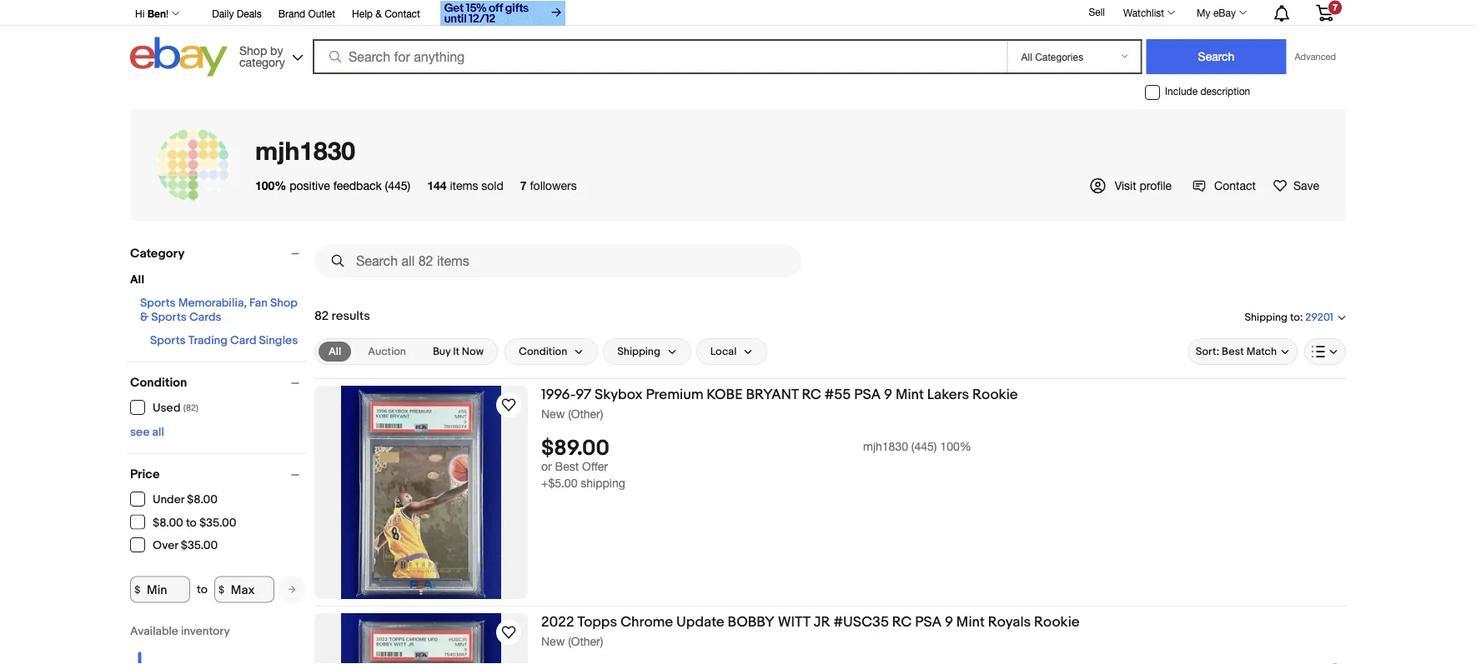 Task type: vqa. For each thing, say whether or not it's contained in the screenshot.
Book Covers
no



Task type: describe. For each thing, give the bounding box(es) containing it.
contact inside help & contact link
[[385, 8, 420, 19]]

sports for sports memorabilia, fan shop & sports cards
[[140, 297, 176, 311]]

1996-97 skybox premium kobe bryant rc #55 psa 9 mint lakers rookie link
[[541, 386, 1346, 407]]

available inventory
[[130, 625, 230, 639]]

shipping button
[[603, 339, 691, 365]]

include
[[1165, 86, 1198, 97]]

help & contact link
[[352, 5, 420, 23]]

& inside 'account' navigation
[[376, 8, 382, 19]]

0 vertical spatial $35.00
[[199, 516, 236, 531]]

my
[[1197, 7, 1211, 18]]

category
[[130, 246, 185, 261]]

under
[[153, 493, 184, 508]]

2022 topps chrome update bobby witt jr #usc35 rc psa 9 mint royals rookie image
[[341, 614, 501, 665]]

0 vertical spatial $8.00
[[187, 493, 218, 508]]

over $35.00 link
[[130, 538, 219, 553]]

2022
[[541, 614, 574, 631]]

local
[[711, 346, 737, 358]]

inventory
[[181, 625, 230, 639]]

Minimum Value in $ text field
[[130, 577, 190, 604]]

over $35.00
[[153, 539, 218, 553]]

brand outlet link
[[278, 5, 335, 23]]

$89.00
[[541, 436, 610, 462]]

under $8.00 link
[[130, 492, 218, 508]]

results
[[332, 309, 370, 324]]

:
[[1300, 311, 1303, 324]]

Search all 82 items field
[[314, 244, 802, 278]]

all link
[[319, 342, 351, 362]]

watchlist link
[[1114, 3, 1183, 23]]

chrome
[[621, 614, 673, 631]]

see all button
[[130, 426, 164, 440]]

97
[[576, 386, 592, 404]]

watchlist
[[1124, 7, 1165, 18]]

category
[[239, 55, 285, 69]]

sort:
[[1196, 346, 1220, 358]]

mjh1830 for mjh1830
[[255, 136, 355, 166]]

shipping
[[581, 477, 625, 491]]

2022 topps chrome update bobby witt jr #usc35 rc psa 9 mint royals rookie link
[[541, 614, 1346, 634]]

get an extra 15% off image
[[440, 1, 565, 26]]

1996-97 skybox premium kobe bryant rc #55 psa 9 mint lakers rookie new (other)
[[541, 386, 1018, 421]]

see all
[[130, 426, 164, 440]]

bryant
[[746, 386, 799, 404]]

shipping for shipping
[[617, 346, 660, 358]]

listing options selector. list view selected. image
[[1312, 345, 1339, 359]]

$8.00 to $35.00 link
[[130, 515, 237, 531]]

shipping to : 29201
[[1245, 311, 1334, 324]]

mjh1830 for mjh1830 (445) 100% or best offer +$5.00 shipping
[[863, 440, 908, 454]]

watch 2022 topps chrome update bobby witt jr #usc35 rc psa 9 mint royals rookie image
[[499, 623, 519, 643]]

shop by category button
[[232, 37, 307, 73]]

deals
[[237, 8, 262, 19]]

now
[[462, 346, 484, 358]]

all
[[152, 426, 164, 440]]

auction link
[[358, 342, 416, 362]]

my ebay link
[[1188, 3, 1255, 23]]

my ebay
[[1197, 7, 1236, 18]]

save button
[[1273, 177, 1320, 194]]

buy it now link
[[423, 342, 494, 362]]

shop inside shop by category
[[239, 43, 267, 57]]

visit profile
[[1115, 179, 1172, 192]]

card
[[230, 334, 256, 348]]

description
[[1201, 86, 1251, 97]]

0 horizontal spatial (445)
[[385, 179, 411, 192]]

$89.00 main content
[[314, 238, 1346, 665]]

shop inside the sports memorabilia, fan shop & sports cards
[[270, 297, 298, 311]]

account navigation
[[126, 0, 1346, 28]]

144
[[427, 179, 447, 192]]

condition inside $89.00 main content
[[519, 346, 567, 358]]

hi
[[135, 8, 145, 19]]

to for $35.00
[[186, 516, 197, 531]]

memorabilia,
[[178, 297, 247, 311]]

buy
[[433, 346, 451, 358]]

none submit inside shop by category banner
[[1147, 39, 1287, 74]]

(other) inside 1996-97 skybox premium kobe bryant rc #55 psa 9 mint lakers rookie new (other)
[[568, 407, 603, 421]]

psa inside 1996-97 skybox premium kobe bryant rc #55 psa 9 mint lakers rookie new (other)
[[854, 386, 881, 404]]

sell link
[[1081, 6, 1113, 18]]

#55
[[825, 386, 851, 404]]

category button
[[130, 246, 307, 261]]

daily
[[212, 8, 234, 19]]

over
[[153, 539, 178, 553]]

buy it now
[[433, 346, 484, 358]]

all inside $89.00 main content
[[329, 345, 341, 358]]

see
[[130, 426, 150, 440]]

contact inside contact link
[[1215, 179, 1256, 192]]

ebay
[[1214, 7, 1236, 18]]

7 link
[[1306, 0, 1344, 24]]

topps
[[577, 614, 617, 631]]

trading
[[188, 334, 228, 348]]

sort: best match
[[1196, 346, 1277, 358]]

visit
[[1115, 179, 1137, 192]]

sold
[[482, 179, 504, 192]]

sports memorabilia, fan shop & sports cards
[[140, 297, 298, 325]]

7 followers
[[520, 179, 577, 192]]

royals
[[988, 614, 1031, 631]]

7 for 7
[[1333, 2, 1338, 12]]

witt
[[778, 614, 810, 631]]

$ for minimum value in $ text field
[[134, 584, 140, 596]]

2 vertical spatial to
[[197, 583, 208, 597]]

advanced
[[1295, 51, 1336, 62]]

sports for sports trading card singles
[[150, 334, 186, 348]]

price button
[[130, 468, 307, 483]]

price
[[130, 468, 160, 483]]

rookie inside 1996-97 skybox premium kobe bryant rc #55 psa 9 mint lakers rookie new (other)
[[973, 386, 1018, 404]]

daily deals
[[212, 8, 262, 19]]

feedback
[[333, 179, 382, 192]]

0 vertical spatial all
[[130, 273, 144, 287]]

bobby
[[728, 614, 775, 631]]

under $8.00
[[153, 493, 218, 508]]

1 vertical spatial condition button
[[130, 376, 307, 391]]

skybox
[[595, 386, 643, 404]]

#usc35
[[834, 614, 889, 631]]

profile
[[1140, 179, 1172, 192]]

brand outlet
[[278, 8, 335, 19]]



Task type: locate. For each thing, give the bounding box(es) containing it.
to up over $35.00
[[186, 516, 197, 531]]

1 horizontal spatial shop
[[270, 297, 298, 311]]

$8.00 down under
[[153, 516, 183, 531]]

$8.00 to $35.00
[[153, 516, 236, 531]]

2022 topps chrome update bobby witt jr #usc35 rc psa 9 mint royals rookie new (other)
[[541, 614, 1080, 649]]

0 horizontal spatial mjh1830
[[255, 136, 355, 166]]

best right sort:
[[1222, 346, 1244, 358]]

0 horizontal spatial all
[[130, 273, 144, 287]]

rookie right royals
[[1034, 614, 1080, 631]]

to left 29201
[[1290, 311, 1300, 324]]

1 horizontal spatial &
[[376, 8, 382, 19]]

1 horizontal spatial (445)
[[912, 440, 937, 454]]

premium
[[646, 386, 704, 404]]

mint
[[896, 386, 924, 404], [957, 614, 985, 631]]

contact right help
[[385, 8, 420, 19]]

$ for maximum value in $ text field
[[219, 584, 224, 596]]

fan
[[249, 297, 268, 311]]

100% inside mjh1830 (445) 100% or best offer +$5.00 shipping
[[940, 440, 972, 454]]

shipping inside shipping to : 29201
[[1245, 311, 1288, 324]]

0 horizontal spatial rookie
[[973, 386, 1018, 404]]

hi ben !
[[135, 8, 169, 19]]

1 horizontal spatial contact
[[1215, 179, 1256, 192]]

144 items sold
[[427, 179, 504, 192]]

0 vertical spatial 9
[[884, 386, 893, 404]]

$ up inventory
[[219, 584, 224, 596]]

mjh1830 up positive
[[255, 136, 355, 166]]

to right minimum value in $ text field
[[197, 583, 208, 597]]

1996-97 skybox premium kobe bryant rc #55 psa 9 mint lakers rookie heading
[[541, 386, 1018, 404]]

+$5.00
[[541, 477, 578, 491]]

$ up available
[[134, 584, 140, 596]]

shop by category banner
[[126, 0, 1346, 81]]

mjh1830
[[255, 136, 355, 166], [863, 440, 908, 454]]

sell
[[1089, 6, 1105, 18]]

0 vertical spatial 100%
[[255, 179, 286, 192]]

0 vertical spatial rc
[[802, 386, 822, 404]]

0 vertical spatial rookie
[[973, 386, 1018, 404]]

condition up 1996-
[[519, 346, 567, 358]]

available
[[130, 625, 178, 639]]

0 horizontal spatial 7
[[520, 179, 527, 192]]

brand
[[278, 8, 306, 19]]

1 vertical spatial shipping
[[617, 346, 660, 358]]

9 inside 1996-97 skybox premium kobe bryant rc #55 psa 9 mint lakers rookie new (other)
[[884, 386, 893, 404]]

$35.00
[[199, 516, 236, 531], [181, 539, 218, 553]]

1 vertical spatial mjh1830
[[863, 440, 908, 454]]

(other) down the topps
[[568, 635, 603, 649]]

1 vertical spatial condition
[[130, 376, 187, 391]]

mjh1830 inside mjh1830 (445) 100% or best offer +$5.00 shipping
[[863, 440, 908, 454]]

followers
[[530, 179, 577, 192]]

mint inside 1996-97 skybox premium kobe bryant rc #55 psa 9 mint lakers rookie new (other)
[[896, 386, 924, 404]]

(other) down 97
[[568, 407, 603, 421]]

1 horizontal spatial $8.00
[[187, 493, 218, 508]]

1 new from the top
[[541, 407, 565, 421]]

7
[[1333, 2, 1338, 12], [520, 179, 527, 192]]

1 horizontal spatial condition button
[[505, 339, 598, 365]]

$8.00 up $8.00 to $35.00
[[187, 493, 218, 508]]

mjh1830 (445) 100% or best offer +$5.00 shipping
[[541, 440, 972, 491]]

100% down 1996-97 skybox premium kobe bryant rc #55 psa 9 mint lakers rookie link
[[940, 440, 972, 454]]

$35.00 up over $35.00
[[199, 516, 236, 531]]

condition button
[[505, 339, 598, 365], [130, 376, 307, 391]]

sports trading card singles link
[[150, 334, 298, 348]]

1 vertical spatial 100%
[[940, 440, 972, 454]]

1 vertical spatial (other)
[[568, 635, 603, 649]]

to inside shipping to : 29201
[[1290, 311, 1300, 324]]

(445)
[[385, 179, 411, 192], [912, 440, 937, 454]]

0 horizontal spatial 100%
[[255, 179, 286, 192]]

1 horizontal spatial shipping
[[1245, 311, 1288, 324]]

1 vertical spatial mint
[[957, 614, 985, 631]]

best inside "dropdown button"
[[1222, 346, 1244, 358]]

$
[[134, 584, 140, 596], [219, 584, 224, 596]]

by
[[270, 43, 283, 57]]

contact left save button
[[1215, 179, 1256, 192]]

include description
[[1165, 86, 1251, 97]]

shipping for shipping to : 29201
[[1245, 311, 1288, 324]]

condition button up (82)
[[130, 376, 307, 391]]

0 vertical spatial condition button
[[505, 339, 598, 365]]

0 horizontal spatial to
[[186, 516, 197, 531]]

1 $ from the left
[[134, 584, 140, 596]]

!
[[166, 8, 169, 19]]

0 vertical spatial shipping
[[1245, 311, 1288, 324]]

best up '+$5.00' on the bottom
[[555, 460, 579, 474]]

graph of available inventory between $0 and $1000+ image
[[130, 625, 272, 665]]

all
[[130, 273, 144, 287], [329, 345, 341, 358]]

2 new from the top
[[541, 635, 565, 649]]

all down category on the top left of the page
[[130, 273, 144, 287]]

0 vertical spatial to
[[1290, 311, 1300, 324]]

it
[[453, 346, 460, 358]]

9 inside 2022 topps chrome update bobby witt jr #usc35 rc psa 9 mint royals rookie new (other)
[[945, 614, 953, 631]]

1 vertical spatial 7
[[520, 179, 527, 192]]

save
[[1294, 179, 1320, 192]]

1 (other) from the top
[[568, 407, 603, 421]]

to for :
[[1290, 311, 1300, 324]]

1 vertical spatial to
[[186, 516, 197, 531]]

1 vertical spatial new
[[541, 635, 565, 649]]

2022 topps chrome update bobby witt jr #usc35 rc psa 9 mint royals rookie heading
[[541, 614, 1080, 631]]

Maximum Value in $ text field
[[214, 577, 274, 604]]

condition
[[519, 346, 567, 358], [130, 376, 187, 391]]

rookie
[[973, 386, 1018, 404], [1034, 614, 1080, 631]]

shipping up skybox
[[617, 346, 660, 358]]

0 vertical spatial condition
[[519, 346, 567, 358]]

rookie right lakers
[[973, 386, 1018, 404]]

shipping
[[1245, 311, 1288, 324], [617, 346, 660, 358]]

1 horizontal spatial rc
[[892, 614, 912, 631]]

new inside 2022 topps chrome update bobby witt jr #usc35 rc psa 9 mint royals rookie new (other)
[[541, 635, 565, 649]]

None submit
[[1147, 39, 1287, 74]]

(445) inside mjh1830 (445) 100% or best offer +$5.00 shipping
[[912, 440, 937, 454]]

0 vertical spatial (other)
[[568, 407, 603, 421]]

new down 1996-
[[541, 407, 565, 421]]

& right help
[[376, 8, 382, 19]]

1 horizontal spatial rookie
[[1034, 614, 1080, 631]]

new down 2022
[[541, 635, 565, 649]]

1 horizontal spatial to
[[197, 583, 208, 597]]

all down 82 results
[[329, 345, 341, 358]]

1 vertical spatial all
[[329, 345, 341, 358]]

29201
[[1306, 311, 1334, 324]]

0 vertical spatial mint
[[896, 386, 924, 404]]

watch 1996-97 skybox premium kobe bryant rc #55 psa 9 mint lakers rookie image
[[499, 395, 519, 415]]

1 vertical spatial $8.00
[[153, 516, 183, 531]]

mjh1830 down 1996-97 skybox premium kobe bryant rc #55 psa 9 mint lakers rookie link
[[863, 440, 908, 454]]

1 horizontal spatial psa
[[915, 614, 942, 631]]

condition button up 1996-
[[505, 339, 598, 365]]

1 vertical spatial shop
[[270, 297, 298, 311]]

or
[[541, 460, 552, 474]]

& left cards
[[140, 311, 149, 325]]

rc left #55
[[802, 386, 822, 404]]

1 horizontal spatial condition
[[519, 346, 567, 358]]

shipping inside shipping dropdown button
[[617, 346, 660, 358]]

mint left royals
[[957, 614, 985, 631]]

0 horizontal spatial psa
[[854, 386, 881, 404]]

psa
[[854, 386, 881, 404], [915, 614, 942, 631]]

new inside 1996-97 skybox premium kobe bryant rc #55 psa 9 mint lakers rookie new (other)
[[541, 407, 565, 421]]

1996-
[[541, 386, 576, 404]]

& inside the sports memorabilia, fan shop & sports cards
[[140, 311, 149, 325]]

mint left lakers
[[896, 386, 924, 404]]

new
[[541, 407, 565, 421], [541, 635, 565, 649]]

0 horizontal spatial condition button
[[130, 376, 307, 391]]

1 horizontal spatial all
[[329, 345, 341, 358]]

1 horizontal spatial 100%
[[940, 440, 972, 454]]

contact
[[385, 8, 420, 19], [1215, 179, 1256, 192]]

rookie inside 2022 topps chrome update bobby witt jr #usc35 rc psa 9 mint royals rookie new (other)
[[1034, 614, 1080, 631]]

$35.00 down $8.00 to $35.00
[[181, 539, 218, 553]]

psa right #usc35
[[915, 614, 942, 631]]

9 right #55
[[884, 386, 893, 404]]

mint inside 2022 topps chrome update bobby witt jr #usc35 rc psa 9 mint royals rookie new (other)
[[957, 614, 985, 631]]

used (82)
[[153, 402, 198, 416]]

1 vertical spatial (445)
[[912, 440, 937, 454]]

0 vertical spatial 7
[[1333, 2, 1338, 12]]

1 vertical spatial best
[[555, 460, 579, 474]]

$35.00 inside 'link'
[[181, 539, 218, 553]]

$8.00
[[187, 493, 218, 508], [153, 516, 183, 531]]

1 vertical spatial psa
[[915, 614, 942, 631]]

singles
[[259, 334, 298, 348]]

0 horizontal spatial rc
[[802, 386, 822, 404]]

0 horizontal spatial best
[[555, 460, 579, 474]]

2 $ from the left
[[219, 584, 224, 596]]

sort: best match button
[[1188, 339, 1298, 365]]

7 up 'advanced' link
[[1333, 2, 1338, 12]]

0 vertical spatial best
[[1222, 346, 1244, 358]]

(other) inside 2022 topps chrome update bobby witt jr #usc35 rc psa 9 mint royals rookie new (other)
[[568, 635, 603, 649]]

1996-97 skybox premium kobe bryant rc #55 psa 9 mint lakers rookie image
[[341, 386, 501, 600]]

local button
[[696, 339, 768, 365]]

cards
[[189, 311, 221, 325]]

help
[[352, 8, 373, 19]]

1 vertical spatial contact
[[1215, 179, 1256, 192]]

(445) down 1996-97 skybox premium kobe bryant rc #55 psa 9 mint lakers rookie link
[[912, 440, 937, 454]]

rc inside 2022 topps chrome update bobby witt jr #usc35 rc psa 9 mint royals rookie new (other)
[[892, 614, 912, 631]]

0 vertical spatial shop
[[239, 43, 267, 57]]

7 for 7 followers
[[520, 179, 527, 192]]

(445) left "144"
[[385, 179, 411, 192]]

1 horizontal spatial best
[[1222, 346, 1244, 358]]

help & contact
[[352, 8, 420, 19]]

1 vertical spatial $35.00
[[181, 539, 218, 553]]

9 left royals
[[945, 614, 953, 631]]

7 left 'followers'
[[520, 179, 527, 192]]

0 horizontal spatial shipping
[[617, 346, 660, 358]]

1 horizontal spatial 7
[[1333, 2, 1338, 12]]

shop right fan
[[270, 297, 298, 311]]

rc inside 1996-97 skybox premium kobe bryant rc #55 psa 9 mint lakers rookie new (other)
[[802, 386, 822, 404]]

used
[[153, 402, 181, 416]]

0 vertical spatial new
[[541, 407, 565, 421]]

1 vertical spatial rookie
[[1034, 614, 1080, 631]]

advanced link
[[1287, 40, 1345, 73]]

1 vertical spatial &
[[140, 311, 149, 325]]

sports
[[140, 297, 176, 311], [151, 311, 187, 325], [150, 334, 186, 348]]

best inside mjh1830 (445) 100% or best offer +$5.00 shipping
[[555, 460, 579, 474]]

0 vertical spatial mjh1830
[[255, 136, 355, 166]]

ben
[[147, 8, 166, 19]]

shop left by
[[239, 43, 267, 57]]

Search for anything text field
[[315, 41, 1004, 73]]

100%
[[255, 179, 286, 192], [940, 440, 972, 454]]

0 horizontal spatial &
[[140, 311, 149, 325]]

contact link
[[1193, 179, 1256, 193]]

shop by category
[[239, 43, 285, 69]]

psa right #55
[[854, 386, 881, 404]]

lakers
[[927, 386, 969, 404]]

0 horizontal spatial $8.00
[[153, 516, 183, 531]]

0 vertical spatial &
[[376, 8, 382, 19]]

update
[[677, 614, 725, 631]]

0 horizontal spatial mint
[[896, 386, 924, 404]]

0 horizontal spatial contact
[[385, 8, 420, 19]]

psa inside 2022 topps chrome update bobby witt jr #usc35 rc psa 9 mint royals rookie new (other)
[[915, 614, 942, 631]]

0 horizontal spatial condition
[[130, 376, 187, 391]]

mjh1830 image
[[157, 107, 230, 223]]

rc right #usc35
[[892, 614, 912, 631]]

100% left positive
[[255, 179, 286, 192]]

auction
[[368, 346, 406, 358]]

items
[[450, 179, 478, 192]]

2 (other) from the top
[[568, 635, 603, 649]]

condition up used
[[130, 376, 187, 391]]

1 horizontal spatial $
[[219, 584, 224, 596]]

9
[[884, 386, 893, 404], [945, 614, 953, 631]]

0 vertical spatial contact
[[385, 8, 420, 19]]

1 horizontal spatial 9
[[945, 614, 953, 631]]

0 vertical spatial (445)
[[385, 179, 411, 192]]

1 horizontal spatial mjh1830
[[863, 440, 908, 454]]

7 inside 'account' navigation
[[1333, 2, 1338, 12]]

0 horizontal spatial $
[[134, 584, 140, 596]]

0 horizontal spatial 9
[[884, 386, 893, 404]]

shipping up match
[[1245, 311, 1288, 324]]

1 horizontal spatial mint
[[957, 614, 985, 631]]

match
[[1247, 346, 1277, 358]]

All selected text field
[[329, 345, 341, 360]]

1 vertical spatial 9
[[945, 614, 953, 631]]

0 vertical spatial psa
[[854, 386, 881, 404]]

1 vertical spatial rc
[[892, 614, 912, 631]]

positive
[[290, 179, 330, 192]]

0 horizontal spatial shop
[[239, 43, 267, 57]]

2 horizontal spatial to
[[1290, 311, 1300, 324]]

82 results
[[314, 309, 370, 324]]



